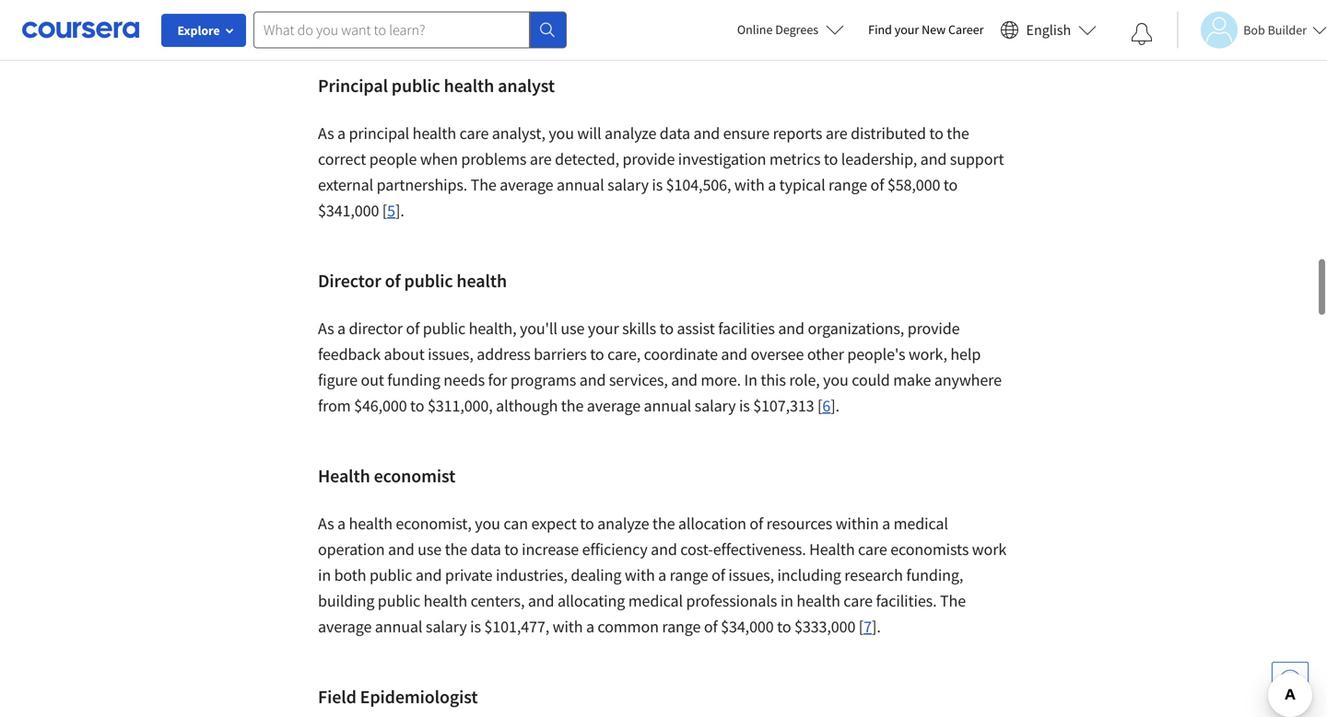 Task type: locate. For each thing, give the bounding box(es) containing it.
[ down role,
[[817, 396, 822, 417]]

the inside as a health economist, you can expect to analyze the allocation of resources within a medical operation and use the data to increase efficiency and cost-effectiveness. health care economists work in both public and private industries, dealing with a range of issues, including research funding, building public health centers, and allocating medical professionals in health care facilities. the average annual salary is $101,477, with a common range of $34,000 to $333,000 [
[[940, 591, 966, 612]]

the inside as a principal health care analyst, you will analyze data and ensure reports are distributed to the correct people when problems are detected, provide investigation metrics to leadership, and support external partnerships. the average annual salary is $104,506, with a typical range of $58,000 to $341,000 [
[[471, 175, 497, 195]]

your inside as a director of public health, you'll use your skills to assist facilities and organizations, provide feedback about issues, address barriers to care, coordinate and oversee other people's work, help figure out funding needs for programs and services, and more. in this role, you could make anywhere from $46,000 to $311,000, although the average annual salary is $107,313 [
[[588, 318, 619, 339]]

1 horizontal spatial you
[[549, 123, 574, 144]]

1 vertical spatial you
[[823, 370, 849, 391]]

2 horizontal spatial [
[[859, 617, 864, 638]]

0 vertical spatial is
[[652, 175, 663, 195]]

in
[[318, 565, 331, 586], [780, 591, 793, 612]]

0 horizontal spatial use
[[418, 540, 442, 560]]

0 vertical spatial with
[[734, 175, 765, 195]]

you up 6 ].
[[823, 370, 849, 391]]

1 vertical spatial the
[[940, 591, 966, 612]]

0 vertical spatial analyze
[[605, 123, 656, 144]]

a inside as a director of public health, you'll use your skills to assist facilities and organizations, provide feedback about issues, address barriers to care, coordinate and oversee other people's work, help figure out funding needs for programs and services, and more. in this role, you could make anywhere from $46,000 to $311,000, although the average annual salary is $107,313 [
[[337, 318, 346, 339]]

0 horizontal spatial average
[[318, 617, 372, 638]]

with inside as a principal health care analyst, you will analyze data and ensure reports are distributed to the correct people when problems are detected, provide investigation metrics to leadership, and support external partnerships. the average annual salary is $104,506, with a typical range of $58,000 to $341,000 [
[[734, 175, 765, 195]]

0 vertical spatial medical
[[894, 514, 948, 535]]

are down "analyst,"
[[530, 149, 552, 170]]

1 vertical spatial provide
[[908, 318, 960, 339]]

0 horizontal spatial in
[[318, 565, 331, 586]]

care up research
[[858, 540, 887, 560]]

centers,
[[471, 591, 525, 612]]

builder
[[1268, 22, 1307, 38]]

for
[[488, 370, 507, 391]]

your
[[895, 21, 919, 38], [588, 318, 619, 339]]

0 vertical spatial health
[[318, 465, 370, 488]]

1 vertical spatial salary
[[695, 396, 736, 417]]

0 horizontal spatial you
[[475, 514, 500, 535]]

0 vertical spatial provide
[[623, 149, 675, 170]]

use up barriers
[[561, 318, 585, 339]]

data up investigation
[[660, 123, 690, 144]]

$333,000
[[794, 617, 856, 638]]

in left both at the left bottom of the page
[[318, 565, 331, 586]]

issues, inside as a health economist, you can expect to analyze the allocation of resources within a medical operation and use the data to increase efficiency and cost-effectiveness. health care economists work in both public and private industries, dealing with a range of issues, including research funding, building public health centers, and allocating medical professionals in health care facilities. the average annual salary is $101,477, with a common range of $34,000 to $333,000 [
[[728, 565, 774, 586]]

1 vertical spatial medical
[[628, 591, 683, 612]]

1 vertical spatial with
[[625, 565, 655, 586]]

2 vertical spatial as
[[318, 514, 334, 535]]

you
[[549, 123, 574, 144], [823, 370, 849, 391], [475, 514, 500, 535]]

care up 7 link
[[844, 591, 873, 612]]

average down the services,
[[587, 396, 641, 417]]

0 horizontal spatial your
[[588, 318, 619, 339]]

with down investigation
[[734, 175, 765, 195]]

2 horizontal spatial you
[[823, 370, 849, 391]]

issues, inside as a director of public health, you'll use your skills to assist facilities and organizations, provide feedback about issues, address barriers to care, coordinate and oversee other people's work, help figure out funding needs for programs and services, and more. in this role, you could make anywhere from $46,000 to $311,000, although the average annual salary is $107,313 [
[[428, 344, 473, 365]]

anywhere
[[934, 370, 1002, 391]]

partnerships.
[[377, 175, 467, 195]]

1 horizontal spatial salary
[[607, 175, 649, 195]]

expect
[[531, 514, 577, 535]]

and down "economist,"
[[388, 540, 414, 560]]

ensure
[[723, 123, 770, 144]]

salary down detected,
[[607, 175, 649, 195]]

[ inside as a director of public health, you'll use your skills to assist facilities and organizations, provide feedback about issues, address barriers to care, coordinate and oversee other people's work, help figure out funding needs for programs and services, and more. in this role, you could make anywhere from $46,000 to $311,000, although the average annual salary is $107,313 [
[[817, 396, 822, 417]]

health up when
[[413, 123, 456, 144]]

and down industries,
[[528, 591, 554, 612]]

1 horizontal spatial annual
[[557, 175, 604, 195]]

is down centers,
[[470, 617, 481, 638]]

care up problems
[[459, 123, 489, 144]]

medical up common
[[628, 591, 683, 612]]

$104,506,
[[666, 175, 731, 195]]

use inside as a director of public health, you'll use your skills to assist facilities and organizations, provide feedback about issues, address barriers to care, coordinate and oversee other people's work, help figure out funding needs for programs and services, and more. in this role, you could make anywhere from $46,000 to $311,000, although the average annual salary is $107,313 [
[[561, 318, 585, 339]]

1 vertical spatial range
[[670, 565, 708, 586]]

salary down private in the bottom left of the page
[[426, 617, 467, 638]]

average inside as a health economist, you can expect to analyze the allocation of resources within a medical operation and use the data to increase efficiency and cost-effectiveness. health care economists work in both public and private industries, dealing with a range of issues, including research funding, building public health centers, and allocating medical professionals in health care facilities. the average annual salary is $101,477, with a common range of $34,000 to $333,000 [
[[318, 617, 372, 638]]

data
[[660, 123, 690, 144], [471, 540, 501, 560]]

health up 'operation'
[[349, 514, 393, 535]]

]. for 5
[[395, 200, 404, 221]]

skills
[[622, 318, 656, 339]]

range down cost-
[[670, 565, 708, 586]]

annual up field epidemiologist
[[375, 617, 422, 638]]

[ right the $341,000
[[382, 200, 387, 221]]

1 horizontal spatial issues,
[[728, 565, 774, 586]]

average down problems
[[500, 175, 553, 195]]

as for as a principal health care analyst, you will analyze data and ensure reports are distributed to the correct people when problems are detected, provide investigation metrics to leadership, and support external partnerships. the average annual salary is $104,506, with a typical range of $58,000 to $341,000 [
[[318, 123, 334, 144]]

1 vertical spatial use
[[418, 540, 442, 560]]

2 vertical spatial [
[[859, 617, 864, 638]]

annual down the services,
[[644, 396, 691, 417]]

1 vertical spatial your
[[588, 318, 619, 339]]

of down leadership,
[[871, 175, 884, 195]]

0 horizontal spatial provide
[[623, 149, 675, 170]]

0 vertical spatial in
[[318, 565, 331, 586]]

1 vertical spatial as
[[318, 318, 334, 339]]

2 horizontal spatial average
[[587, 396, 641, 417]]

0 vertical spatial issues,
[[428, 344, 473, 365]]

2 vertical spatial with
[[553, 617, 583, 638]]

2 vertical spatial range
[[662, 617, 701, 638]]

is down 'in'
[[739, 396, 750, 417]]

analyze inside as a principal health care analyst, you will analyze data and ensure reports are distributed to the correct people when problems are detected, provide investigation metrics to leadership, and support external partnerships. the average annual salary is $104,506, with a typical range of $58,000 to $341,000 [
[[605, 123, 656, 144]]

are
[[826, 123, 848, 144], [530, 149, 552, 170]]

2 horizontal spatial with
[[734, 175, 765, 195]]

0 vertical spatial salary
[[607, 175, 649, 195]]

1 horizontal spatial your
[[895, 21, 919, 38]]

a left typical
[[768, 175, 776, 195]]

you inside as a principal health care analyst, you will analyze data and ensure reports are distributed to the correct people when problems are detected, provide investigation metrics to leadership, and support external partnerships. the average annual salary is $104,506, with a typical range of $58,000 to $341,000 [
[[549, 123, 574, 144]]

0 vertical spatial use
[[561, 318, 585, 339]]

2 vertical spatial average
[[318, 617, 372, 638]]

as up the correct
[[318, 123, 334, 144]]

as inside as a director of public health, you'll use your skills to assist facilities and organizations, provide feedback about issues, address barriers to care, coordinate and oversee other people's work, help figure out funding needs for programs and services, and more. in this role, you could make anywhere from $46,000 to $311,000, although the average annual salary is $107,313 [
[[318, 318, 334, 339]]

health left economist at the left of page
[[318, 465, 370, 488]]

issues, down effectiveness.
[[728, 565, 774, 586]]

to right the distributed
[[929, 123, 943, 144]]

issues,
[[428, 344, 473, 365], [728, 565, 774, 586]]

[
[[382, 200, 387, 221], [817, 396, 822, 417], [859, 617, 864, 638]]

0 vertical spatial [
[[382, 200, 387, 221]]

annual
[[557, 175, 604, 195], [644, 396, 691, 417], [375, 617, 422, 638]]

2 horizontal spatial is
[[739, 396, 750, 417]]

both
[[334, 565, 366, 586]]

are right reports
[[826, 123, 848, 144]]

$311,000,
[[428, 396, 493, 417]]

is left $104,506,
[[652, 175, 663, 195]]

is
[[652, 175, 663, 195], [739, 396, 750, 417], [470, 617, 481, 638]]

0 vertical spatial care
[[459, 123, 489, 144]]

the inside as a director of public health, you'll use your skills to assist facilities and organizations, provide feedback about issues, address barriers to care, coordinate and oversee other people's work, help figure out funding needs for programs and services, and more. in this role, you could make anywhere from $46,000 to $311,000, although the average annual salary is $107,313 [
[[561, 396, 584, 417]]

None search field
[[253, 12, 567, 48]]

7 ].
[[864, 617, 881, 638]]

2 vertical spatial care
[[844, 591, 873, 612]]

provide inside as a principal health care analyst, you will analyze data and ensure reports are distributed to the correct people when problems are detected, provide investigation metrics to leadership, and support external partnerships. the average annual salary is $104,506, with a typical range of $58,000 to $341,000 [
[[623, 149, 675, 170]]

5
[[387, 200, 395, 221]]

common
[[598, 617, 659, 638]]

assist
[[677, 318, 715, 339]]

oversee
[[751, 344, 804, 365]]

in down including
[[780, 591, 793, 612]]

care,
[[607, 344, 641, 365]]

degrees
[[775, 21, 819, 38]]

1 horizontal spatial data
[[660, 123, 690, 144]]

health
[[318, 465, 370, 488], [809, 540, 855, 560]]

1 vertical spatial data
[[471, 540, 501, 560]]

0 horizontal spatial data
[[471, 540, 501, 560]]

to down can
[[504, 540, 519, 560]]

1 vertical spatial is
[[739, 396, 750, 417]]

analyst,
[[492, 123, 545, 144]]

1 horizontal spatial use
[[561, 318, 585, 339]]

and up $58,000
[[920, 149, 947, 170]]

1 horizontal spatial average
[[500, 175, 553, 195]]

as inside as a principal health care analyst, you will analyze data and ensure reports are distributed to the correct people when problems are detected, provide investigation metrics to leadership, and support external partnerships. the average annual salary is $104,506, with a typical range of $58,000 to $341,000 [
[[318, 123, 334, 144]]

people's
[[847, 344, 905, 365]]

could
[[852, 370, 890, 391]]

1 horizontal spatial provide
[[908, 318, 960, 339]]

0 horizontal spatial salary
[[426, 617, 467, 638]]

your right find
[[895, 21, 919, 38]]

of
[[871, 175, 884, 195], [385, 270, 401, 293], [406, 318, 420, 339], [750, 514, 763, 535], [712, 565, 725, 586], [704, 617, 718, 638]]

0 vertical spatial as
[[318, 123, 334, 144]]

0 vertical spatial range
[[829, 175, 867, 195]]

1 vertical spatial are
[[530, 149, 552, 170]]

analyze right will
[[605, 123, 656, 144]]

annual inside as a health economist, you can expect to analyze the allocation of resources within a medical operation and use the data to increase efficiency and cost-effectiveness. health care economists work in both public and private industries, dealing with a range of issues, including research funding, building public health centers, and allocating medical professionals in health care facilities. the average annual salary is $101,477, with a common range of $34,000 to $333,000 [
[[375, 617, 422, 638]]

0 vertical spatial data
[[660, 123, 690, 144]]

range inside as a principal health care analyst, you will analyze data and ensure reports are distributed to the correct people when problems are detected, provide investigation metrics to leadership, and support external partnerships. the average annual salary is $104,506, with a typical range of $58,000 to $341,000 [
[[829, 175, 867, 195]]

0 horizontal spatial [
[[382, 200, 387, 221]]

range right common
[[662, 617, 701, 638]]

1 vertical spatial average
[[587, 396, 641, 417]]

new
[[922, 21, 946, 38]]

to right $58,000
[[944, 175, 958, 195]]

[ inside as a health economist, you can expect to analyze the allocation of resources within a medical operation and use the data to increase efficiency and cost-effectiveness. health care economists work in both public and private industries, dealing with a range of issues, including research funding, building public health centers, and allocating medical professionals in health care facilities. the average annual salary is $101,477, with a common range of $34,000 to $333,000 [
[[859, 617, 864, 638]]

$58,000
[[887, 175, 940, 195]]

1 vertical spatial annual
[[644, 396, 691, 417]]

2 horizontal spatial annual
[[644, 396, 691, 417]]

analyze up efficiency
[[597, 514, 649, 535]]

salary inside as a health economist, you can expect to analyze the allocation of resources within a medical operation and use the data to increase efficiency and cost-effectiveness. health care economists work in both public and private industries, dealing with a range of issues, including research funding, building public health centers, and allocating medical professionals in health care facilities. the average annual salary is $101,477, with a common range of $34,000 to $333,000 [
[[426, 617, 467, 638]]

average down "building"
[[318, 617, 372, 638]]

0 vertical spatial annual
[[557, 175, 604, 195]]

medical
[[894, 514, 948, 535], [628, 591, 683, 612]]

0 vertical spatial are
[[826, 123, 848, 144]]

use down "economist,"
[[418, 540, 442, 560]]

to
[[929, 123, 943, 144], [824, 149, 838, 170], [944, 175, 958, 195], [659, 318, 674, 339], [590, 344, 604, 365], [410, 396, 424, 417], [580, 514, 594, 535], [504, 540, 519, 560], [777, 617, 791, 638]]

[ inside as a principal health care analyst, you will analyze data and ensure reports are distributed to the correct people when problems are detected, provide investigation metrics to leadership, and support external partnerships. the average annual salary is $104,506, with a typical range of $58,000 to $341,000 [
[[382, 200, 387, 221]]

salary inside as a principal health care analyst, you will analyze data and ensure reports are distributed to the correct people when problems are detected, provide investigation metrics to leadership, and support external partnerships. the average annual salary is $104,506, with a typical range of $58,000 to $341,000 [
[[607, 175, 649, 195]]

as a health economist, you can expect to analyze the allocation of resources within a medical operation and use the data to increase efficiency and cost-effectiveness. health care economists work in both public and private industries, dealing with a range of issues, including research funding, building public health centers, and allocating medical professionals in health care facilities. the average annual salary is $101,477, with a common range of $34,000 to $333,000 [
[[318, 514, 1007, 638]]

1 horizontal spatial [
[[817, 396, 822, 417]]

6 link
[[822, 396, 831, 417]]

the up support
[[947, 123, 969, 144]]

data inside as a principal health care analyst, you will analyze data and ensure reports are distributed to the correct people when problems are detected, provide investigation metrics to leadership, and support external partnerships. the average annual salary is $104,506, with a typical range of $58,000 to $341,000 [
[[660, 123, 690, 144]]

medical up 'economists'
[[894, 514, 948, 535]]

range down leadership,
[[829, 175, 867, 195]]

$107,313
[[753, 396, 814, 417]]

0 horizontal spatial medical
[[628, 591, 683, 612]]

as up feedback
[[318, 318, 334, 339]]

field
[[318, 686, 356, 709]]

data up private in the bottom left of the page
[[471, 540, 501, 560]]

annual inside as a director of public health, you'll use your skills to assist facilities and organizations, provide feedback about issues, address barriers to care, coordinate and oversee other people's work, help figure out funding needs for programs and services, and more. in this role, you could make anywhere from $46,000 to $311,000, although the average annual salary is $107,313 [
[[644, 396, 691, 417]]

work,
[[909, 344, 947, 365]]

1 horizontal spatial health
[[809, 540, 855, 560]]

with down allocating
[[553, 617, 583, 638]]

the down the funding,
[[940, 591, 966, 612]]

1 vertical spatial [
[[817, 396, 822, 417]]

the down problems
[[471, 175, 497, 195]]

economists
[[890, 540, 969, 560]]

2 vertical spatial annual
[[375, 617, 422, 638]]

to right expect
[[580, 514, 594, 535]]

is inside as a director of public health, you'll use your skills to assist facilities and organizations, provide feedback about issues, address barriers to care, coordinate and oversee other people's work, help figure out funding needs for programs and services, and more. in this role, you could make anywhere from $46,000 to $311,000, although the average annual salary is $107,313 [
[[739, 396, 750, 417]]

health
[[444, 74, 494, 97], [413, 123, 456, 144], [457, 270, 507, 293], [349, 514, 393, 535], [424, 591, 467, 612], [797, 591, 840, 612]]

principal public health analyst
[[318, 74, 555, 97]]

public
[[391, 74, 440, 97], [404, 270, 453, 293], [423, 318, 466, 339], [370, 565, 412, 586], [378, 591, 420, 612]]

1 vertical spatial health
[[809, 540, 855, 560]]

use
[[561, 318, 585, 339], [418, 540, 442, 560]]

1 horizontal spatial is
[[652, 175, 663, 195]]

as inside as a health economist, you can expect to analyze the allocation of resources within a medical operation and use the data to increase efficiency and cost-effectiveness. health care economists work in both public and private industries, dealing with a range of issues, including research funding, building public health centers, and allocating medical professionals in health care facilities. the average annual salary is $101,477, with a common range of $34,000 to $333,000 [
[[318, 514, 334, 535]]

as up 'operation'
[[318, 514, 334, 535]]

provide up $104,506,
[[623, 149, 675, 170]]

allocation
[[678, 514, 746, 535]]

0 vertical spatial you
[[549, 123, 574, 144]]

6 ].
[[822, 396, 840, 417]]

make
[[893, 370, 931, 391]]

health up health,
[[457, 270, 507, 293]]

to down 'funding'
[[410, 396, 424, 417]]

]. for 7
[[872, 617, 881, 638]]

with for and
[[625, 565, 655, 586]]

online degrees button
[[722, 9, 859, 50]]

1 as from the top
[[318, 123, 334, 144]]

1 vertical spatial issues,
[[728, 565, 774, 586]]

[ right $333,000 at the bottom
[[859, 617, 864, 638]]

although
[[496, 396, 558, 417]]

2 as from the top
[[318, 318, 334, 339]]

annual down detected,
[[557, 175, 604, 195]]

].
[[331, 5, 340, 26], [395, 200, 404, 221], [831, 396, 840, 417], [872, 617, 881, 638]]

health economist
[[318, 465, 456, 488]]

industries,
[[496, 565, 568, 586]]

0 vertical spatial the
[[471, 175, 497, 195]]

2 vertical spatial is
[[470, 617, 481, 638]]

0 horizontal spatial health
[[318, 465, 370, 488]]

you inside as a health economist, you can expect to analyze the allocation of resources within a medical operation and use the data to increase efficiency and cost-effectiveness. health care economists work in both public and private industries, dealing with a range of issues, including research funding, building public health centers, and allocating medical professionals in health care facilities. the average annual salary is $101,477, with a common range of $34,000 to $333,000 [
[[475, 514, 500, 535]]

operation
[[318, 540, 385, 560]]

the down programs
[[561, 396, 584, 417]]

you left can
[[475, 514, 500, 535]]

0 horizontal spatial the
[[471, 175, 497, 195]]

analyze for efficiency
[[597, 514, 649, 535]]

provide up work,
[[908, 318, 960, 339]]

3 as from the top
[[318, 514, 334, 535]]

health up including
[[809, 540, 855, 560]]

2 horizontal spatial salary
[[695, 396, 736, 417]]

dealing
[[571, 565, 621, 586]]

of up about on the left of page
[[406, 318, 420, 339]]

2 vertical spatial you
[[475, 514, 500, 535]]

1 horizontal spatial the
[[940, 591, 966, 612]]

2 vertical spatial salary
[[426, 617, 467, 638]]

a up feedback
[[337, 318, 346, 339]]

with down efficiency
[[625, 565, 655, 586]]

issues, up needs
[[428, 344, 473, 365]]

1 vertical spatial analyze
[[597, 514, 649, 535]]

1 horizontal spatial in
[[780, 591, 793, 612]]

explore button
[[161, 14, 246, 47]]

you left will
[[549, 123, 574, 144]]

more.
[[701, 370, 741, 391]]

can
[[504, 514, 528, 535]]

0 horizontal spatial is
[[470, 617, 481, 638]]

your up the care, in the left of the page
[[588, 318, 619, 339]]

0 horizontal spatial annual
[[375, 617, 422, 638]]

1 horizontal spatial with
[[625, 565, 655, 586]]

support
[[950, 149, 1004, 170]]

0 vertical spatial average
[[500, 175, 553, 195]]

analyze inside as a health economist, you can expect to analyze the allocation of resources within a medical operation and use the data to increase efficiency and cost-effectiveness. health care economists work in both public and private industries, dealing with a range of issues, including research funding, building public health centers, and allocating medical professionals in health care facilities. the average annual salary is $101,477, with a common range of $34,000 to $333,000 [
[[597, 514, 649, 535]]

salary down more.
[[695, 396, 736, 417]]

show notifications image
[[1131, 23, 1153, 45]]

0 horizontal spatial issues,
[[428, 344, 473, 365]]

1 vertical spatial in
[[780, 591, 793, 612]]

range
[[829, 175, 867, 195], [670, 565, 708, 586], [662, 617, 701, 638]]



Task type: describe. For each thing, give the bounding box(es) containing it.
to right $34,000
[[777, 617, 791, 638]]

annual inside as a principal health care analyst, you will analyze data and ensure reports are distributed to the correct people when problems are detected, provide investigation metrics to leadership, and support external partnerships. the average annual salary is $104,506, with a typical range of $58,000 to $341,000 [
[[557, 175, 604, 195]]

and down facilities
[[721, 344, 747, 365]]

as for as a health economist, you can expect to analyze the allocation of resources within a medical operation and use the data to increase efficiency and cost-effectiveness. health care economists work in both public and private industries, dealing with a range of issues, including research funding, building public health centers, and allocating medical professionals in health care facilities. the average annual salary is $101,477, with a common range of $34,000 to $333,000 [
[[318, 514, 334, 535]]

a right within
[[882, 514, 890, 535]]

and left cost-
[[651, 540, 677, 560]]

economist,
[[396, 514, 472, 535]]

coursera image
[[22, 15, 139, 44]]

the up private in the bottom left of the page
[[445, 540, 467, 560]]

1 vertical spatial care
[[858, 540, 887, 560]]

of up effectiveness.
[[750, 514, 763, 535]]

to right metrics
[[824, 149, 838, 170]]

within
[[836, 514, 879, 535]]

and up oversee
[[778, 318, 805, 339]]

4
[[323, 5, 331, 26]]

analyze for provide
[[605, 123, 656, 144]]

facilities
[[718, 318, 775, 339]]

funding,
[[906, 565, 963, 586]]

director
[[318, 270, 381, 293]]

epidemiologist
[[360, 686, 478, 709]]

when
[[420, 149, 458, 170]]

private
[[445, 565, 493, 586]]

provide inside as a director of public health, you'll use your skills to assist facilities and organizations, provide feedback about issues, address barriers to care, coordinate and oversee other people's work, help figure out funding needs for programs and services, and more. in this role, you could make anywhere from $46,000 to $311,000, although the average annual salary is $107,313 [
[[908, 318, 960, 339]]

average inside as a principal health care analyst, you will analyze data and ensure reports are distributed to the correct people when problems are detected, provide investigation metrics to leadership, and support external partnerships. the average annual salary is $104,506, with a typical range of $58,000 to $341,000 [
[[500, 175, 553, 195]]

4 link
[[323, 5, 331, 26]]

efficiency
[[582, 540, 648, 560]]

correct
[[318, 149, 366, 170]]

bob
[[1243, 22, 1265, 38]]

including
[[777, 565, 841, 586]]

health inside as a principal health care analyst, you will analyze data and ensure reports are distributed to the correct people when problems are detected, provide investigation metrics to leadership, and support external partnerships. the average annual salary is $104,506, with a typical range of $58,000 to $341,000 [
[[413, 123, 456, 144]]

to right skills
[[659, 318, 674, 339]]

help center image
[[1279, 670, 1301, 692]]

of right director
[[385, 270, 401, 293]]

7
[[864, 617, 872, 638]]

explore
[[177, 22, 220, 39]]

find your new career link
[[859, 18, 993, 41]]

the left "allocation"
[[652, 514, 675, 535]]

$46,000
[[354, 396, 407, 417]]

out
[[361, 370, 384, 391]]

1 horizontal spatial medical
[[894, 514, 948, 535]]

external
[[318, 175, 373, 195]]

6
[[822, 396, 831, 417]]

find your new career
[[868, 21, 984, 38]]

$101,477,
[[484, 617, 549, 638]]

building
[[318, 591, 374, 612]]

detected,
[[555, 149, 619, 170]]

$34,000
[[721, 617, 774, 638]]

health left analyst
[[444, 74, 494, 97]]

from
[[318, 396, 351, 417]]

economist
[[374, 465, 456, 488]]

barriers
[[534, 344, 587, 365]]

metrics
[[769, 149, 821, 170]]

as a director of public health, you'll use your skills to assist facilities and organizations, provide feedback about issues, address barriers to care, coordinate and oversee other people's work, help figure out funding needs for programs and services, and more. in this role, you could make anywhere from $46,000 to $311,000, although the average annual salary is $107,313 [
[[318, 318, 1002, 417]]

use inside as a health economist, you can expect to analyze the allocation of resources within a medical operation and use the data to increase efficiency and cost-effectiveness. health care economists work in both public and private industries, dealing with a range of issues, including research funding, building public health centers, and allocating medical professionals in health care facilities. the average annual salary is $101,477, with a common range of $34,000 to $333,000 [
[[418, 540, 442, 560]]

problems
[[461, 149, 527, 170]]

cost-
[[680, 540, 713, 560]]

salary inside as a director of public health, you'll use your skills to assist facilities and organizations, provide feedback about issues, address barriers to care, coordinate and oversee other people's work, help figure out funding needs for programs and services, and more. in this role, you could make anywhere from $46,000 to $311,000, although the average annual salary is $107,313 [
[[695, 396, 736, 417]]

work
[[972, 540, 1007, 560]]

you inside as a director of public health, you'll use your skills to assist facilities and organizations, provide feedback about issues, address barriers to care, coordinate and oversee other people's work, help figure out funding needs for programs and services, and more. in this role, you could make anywhere from $46,000 to $311,000, although the average annual salary is $107,313 [
[[823, 370, 849, 391]]

a up 'operation'
[[337, 514, 346, 535]]

]. for 6
[[831, 396, 840, 417]]

leadership,
[[841, 149, 917, 170]]

online degrees
[[737, 21, 819, 38]]

and down barriers
[[579, 370, 606, 391]]

1 horizontal spatial are
[[826, 123, 848, 144]]

5 ].
[[387, 200, 404, 221]]

and down coordinate
[[671, 370, 698, 391]]

career
[[948, 21, 984, 38]]

with for investigation
[[734, 175, 765, 195]]

bob builder button
[[1177, 12, 1327, 48]]

]. for 4
[[331, 5, 340, 26]]

health inside as a health economist, you can expect to analyze the allocation of resources within a medical operation and use the data to increase efficiency and cost-effectiveness. health care economists work in both public and private industries, dealing with a range of issues, including research funding, building public health centers, and allocating medical professionals in health care facilities. the average annual salary is $101,477, with a common range of $34,000 to $333,000 [
[[809, 540, 855, 560]]

as a principal health care analyst, you will analyze data and ensure reports are distributed to the correct people when problems are detected, provide investigation metrics to leadership, and support external partnerships. the average annual salary is $104,506, with a typical range of $58,000 to $341,000 [
[[318, 123, 1004, 221]]

director
[[349, 318, 403, 339]]

a down allocating
[[586, 617, 594, 638]]

investigation
[[678, 149, 766, 170]]

public inside as a director of public health, you'll use your skills to assist facilities and organizations, provide feedback about issues, address barriers to care, coordinate and oversee other people's work, help figure out funding needs for programs and services, and more. in this role, you could make anywhere from $46,000 to $311,000, although the average annual salary is $107,313 [
[[423, 318, 466, 339]]

services,
[[609, 370, 668, 391]]

field epidemiologist
[[318, 686, 478, 709]]

and up investigation
[[693, 123, 720, 144]]

research
[[844, 565, 903, 586]]

health,
[[469, 318, 517, 339]]

of inside as a director of public health, you'll use your skills to assist facilities and organizations, provide feedback about issues, address barriers to care, coordinate and oversee other people's work, help figure out funding needs for programs and services, and more. in this role, you could make anywhere from $46,000 to $311,000, although the average annual salary is $107,313 [
[[406, 318, 420, 339]]

reports
[[773, 123, 822, 144]]

funding
[[387, 370, 440, 391]]

facilities.
[[876, 591, 937, 612]]

is inside as a health economist, you can expect to analyze the allocation of resources within a medical operation and use the data to increase efficiency and cost-effectiveness. health care economists work in both public and private industries, dealing with a range of issues, including research funding, building public health centers, and allocating medical professionals in health care facilities. the average annual salary is $101,477, with a common range of $34,000 to $333,000 [
[[470, 617, 481, 638]]

is inside as a principal health care analyst, you will analyze data and ensure reports are distributed to the correct people when problems are detected, provide investigation metrics to leadership, and support external partnerships. the average annual salary is $104,506, with a typical range of $58,000 to $341,000 [
[[652, 175, 663, 195]]

as for as a director of public health, you'll use your skills to assist facilities and organizations, provide feedback about issues, address barriers to care, coordinate and oversee other people's work, help figure out funding needs for programs and services, and more. in this role, you could make anywhere from $46,000 to $311,000, although the average annual salary is $107,313 [
[[318, 318, 334, 339]]

What do you want to learn? text field
[[253, 12, 530, 48]]

a up common
[[658, 565, 666, 586]]

and left private in the bottom left of the page
[[415, 565, 442, 586]]

care inside as a principal health care analyst, you will analyze data and ensure reports are distributed to the correct people when problems are detected, provide investigation metrics to leadership, and support external partnerships. the average annual salary is $104,506, with a typical range of $58,000 to $341,000 [
[[459, 123, 489, 144]]

7 link
[[864, 617, 872, 638]]

resources
[[766, 514, 832, 535]]

a up the correct
[[337, 123, 346, 144]]

help
[[951, 344, 981, 365]]

allocating
[[558, 591, 625, 612]]

analyst
[[498, 74, 555, 97]]

of up professionals
[[712, 565, 725, 586]]

other
[[807, 344, 844, 365]]

4 ].
[[323, 5, 340, 26]]

needs
[[444, 370, 485, 391]]

feedback
[[318, 344, 381, 365]]

principal
[[318, 74, 388, 97]]

increase
[[522, 540, 579, 560]]

health down private in the bottom left of the page
[[424, 591, 467, 612]]

average inside as a director of public health, you'll use your skills to assist facilities and organizations, provide feedback about issues, address barriers to care, coordinate and oversee other people's work, help figure out funding needs for programs and services, and more. in this role, you could make anywhere from $46,000 to $311,000, although the average annual salary is $107,313 [
[[587, 396, 641, 417]]

distributed
[[851, 123, 926, 144]]

professionals
[[686, 591, 777, 612]]

will
[[577, 123, 601, 144]]

5 link
[[387, 200, 395, 221]]

programs
[[510, 370, 576, 391]]

address
[[477, 344, 531, 365]]

in
[[744, 370, 757, 391]]

coordinate
[[644, 344, 718, 365]]

principal
[[349, 123, 409, 144]]

0 horizontal spatial with
[[553, 617, 583, 638]]

0 horizontal spatial are
[[530, 149, 552, 170]]

of inside as a principal health care analyst, you will analyze data and ensure reports are distributed to the correct people when problems are detected, provide investigation metrics to leadership, and support external partnerships. the average annual salary is $104,506, with a typical range of $58,000 to $341,000 [
[[871, 175, 884, 195]]

data inside as a health economist, you can expect to analyze the allocation of resources within a medical operation and use the data to increase efficiency and cost-effectiveness. health care economists work in both public and private industries, dealing with a range of issues, including research funding, building public health centers, and allocating medical professionals in health care facilities. the average annual salary is $101,477, with a common range of $34,000 to $333,000 [
[[471, 540, 501, 560]]

director of public health
[[318, 270, 507, 293]]

to left the care, in the left of the page
[[590, 344, 604, 365]]

of down professionals
[[704, 617, 718, 638]]

health up $333,000 at the bottom
[[797, 591, 840, 612]]

$341,000
[[318, 200, 379, 221]]

online
[[737, 21, 773, 38]]

the inside as a principal health care analyst, you will analyze data and ensure reports are distributed to the correct people when problems are detected, provide investigation metrics to leadership, and support external partnerships. the average annual salary is $104,506, with a typical range of $58,000 to $341,000 [
[[947, 123, 969, 144]]

this
[[761, 370, 786, 391]]

english
[[1026, 21, 1071, 39]]

0 vertical spatial your
[[895, 21, 919, 38]]

english button
[[993, 0, 1104, 60]]

effectiveness.
[[713, 540, 806, 560]]

bob builder
[[1243, 22, 1307, 38]]

typical
[[779, 175, 825, 195]]



Task type: vqa. For each thing, say whether or not it's contained in the screenshot.
a
yes



